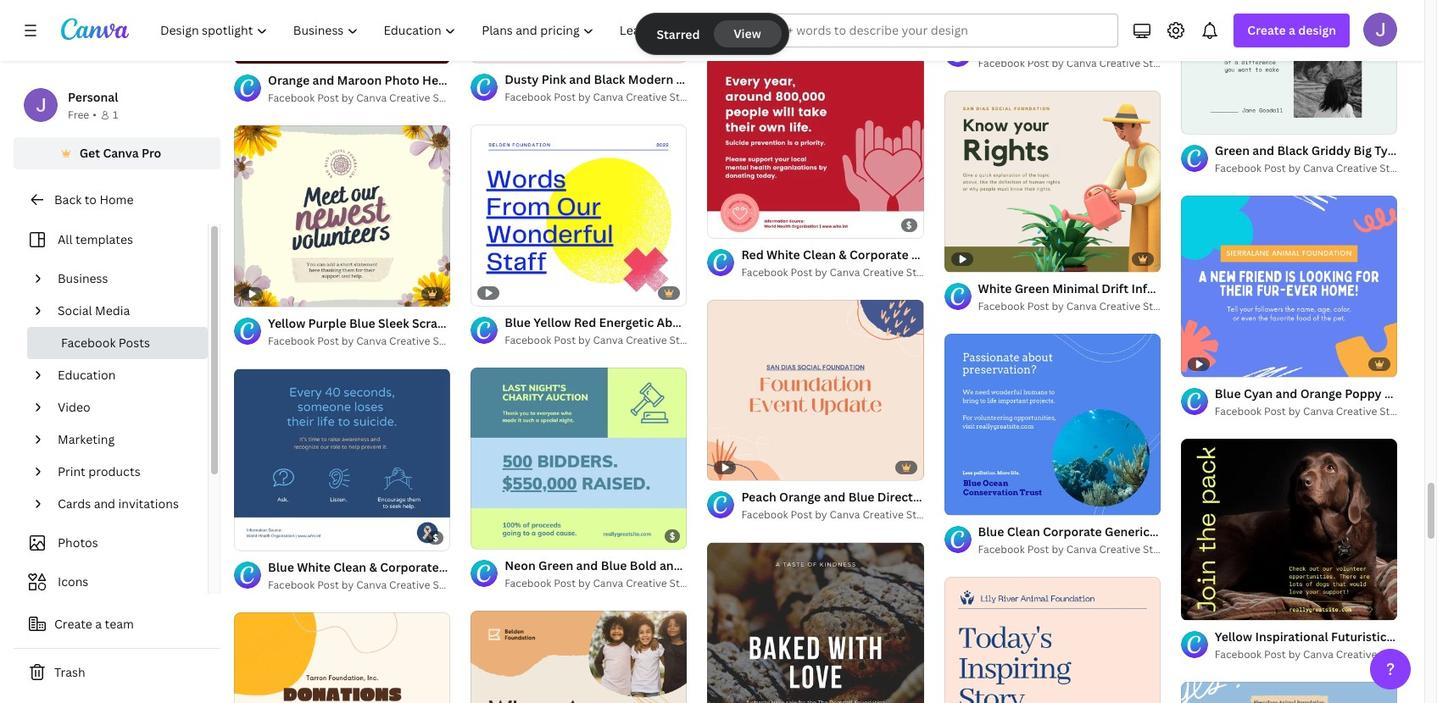 Task type: locate. For each thing, give the bounding box(es) containing it.
blue left the 'yellow'
[[505, 315, 531, 331]]

and
[[853, 3, 875, 19], [94, 496, 115, 512]]

None search field
[[722, 14, 1119, 47]]

top level navigation element
[[149, 14, 681, 47]]

facebook
[[997, 3, 1053, 19], [742, 21, 788, 36], [978, 56, 1025, 70], [505, 90, 552, 105], [268, 91, 315, 106], [1215, 161, 1262, 176], [742, 265, 788, 280], [1214, 281, 1269, 297], [978, 299, 1025, 314], [773, 315, 829, 331], [505, 333, 552, 348], [268, 334, 315, 349], [61, 335, 116, 351], [1215, 405, 1262, 419], [742, 508, 788, 523], [1198, 524, 1254, 540], [978, 543, 1025, 557], [505, 577, 552, 591], [268, 578, 315, 592], [1215, 648, 1262, 663]]

1
[[113, 108, 118, 122]]

orange and green star india: join relief program facebook post image
[[945, 0, 1161, 29]]

create
[[1248, 22, 1286, 38], [54, 617, 92, 633]]

0 vertical spatial a
[[1289, 22, 1296, 38]]

by inside white green minimal drift informational facebook post facebook post by canva creative studio
[[1052, 299, 1064, 314]]

studio
[[907, 21, 939, 36], [1143, 56, 1176, 70], [670, 90, 702, 105], [433, 91, 465, 106], [1380, 161, 1412, 176], [907, 265, 939, 280], [1143, 299, 1176, 314], [670, 333, 702, 348], [433, 334, 465, 349], [1380, 405, 1412, 419], [907, 508, 939, 523], [1143, 543, 1176, 557], [670, 577, 702, 591], [433, 578, 465, 592], [1380, 648, 1412, 663]]

trash link
[[14, 656, 221, 690]]

business link
[[51, 263, 198, 295]]

create left design
[[1248, 22, 1286, 38]]

canva
[[830, 21, 860, 36], [1067, 56, 1097, 70], [593, 90, 624, 105], [356, 91, 387, 106], [103, 145, 139, 161], [1304, 161, 1334, 176], [830, 265, 860, 280], [1067, 299, 1097, 314], [593, 333, 624, 348], [356, 334, 387, 349], [1304, 405, 1334, 419], [830, 508, 860, 523], [1067, 543, 1097, 557], [593, 577, 624, 591], [356, 578, 387, 592], [1304, 648, 1334, 663]]

business
[[58, 271, 108, 287]]

all
[[58, 232, 73, 248]]

1 vertical spatial informational
[[1132, 281, 1211, 297]]

$ for blue white clean & corporate suicide awareness statistics & facts facebook post image
[[433, 531, 439, 544]]

statement
[[710, 315, 770, 331]]

0 horizontal spatial create
[[54, 617, 92, 633]]

post
[[1056, 3, 1081, 19], [791, 21, 813, 36], [1028, 56, 1050, 70], [554, 90, 576, 105], [317, 91, 339, 106], [1265, 161, 1286, 176], [791, 265, 813, 280], [1272, 281, 1298, 297], [1028, 299, 1050, 314], [831, 315, 857, 331], [554, 333, 576, 348], [317, 334, 339, 349], [1265, 405, 1286, 419], [791, 508, 813, 523], [1257, 524, 1282, 540], [1028, 543, 1050, 557], [554, 577, 576, 591], [317, 578, 339, 592], [1265, 648, 1286, 663]]

clean
[[1007, 524, 1040, 540]]

back to home
[[54, 192, 134, 208]]

print
[[58, 464, 86, 480]]

and right cards
[[94, 496, 115, 512]]

create for create a design
[[1248, 22, 1286, 38]]

create a design button
[[1234, 14, 1350, 47]]

generic
[[1105, 524, 1150, 540]]

$
[[670, 43, 675, 56], [433, 45, 439, 57], [907, 219, 912, 231], [670, 530, 675, 543], [433, 531, 439, 544]]

white
[[978, 281, 1012, 297]]

1 horizontal spatial create
[[1248, 22, 1286, 38]]

facebook post by canva creative studio
[[978, 56, 1176, 70], [505, 90, 702, 105], [268, 91, 465, 106], [1215, 161, 1412, 176], [742, 265, 939, 280], [268, 334, 465, 349], [1215, 405, 1412, 419], [742, 508, 939, 523], [505, 577, 702, 591], [268, 578, 465, 592], [1215, 648, 1412, 663]]

0 horizontal spatial blue
[[505, 315, 531, 331]]

violet coral frenzy and curvy informational facebook post link
[[742, 2, 1081, 21]]

1 vertical spatial blue
[[978, 524, 1005, 540]]

blue left clean
[[978, 524, 1005, 540]]

red
[[574, 315, 596, 331]]

$ for neon green and blue bold and bright charity update animated facebook post image
[[670, 530, 675, 543]]

0 horizontal spatial a
[[95, 617, 102, 633]]

informational inside white green minimal drift informational facebook post facebook post by canva creative studio
[[1132, 281, 1211, 297]]

a
[[1289, 22, 1296, 38], [95, 617, 102, 633]]

by inside violet coral frenzy and curvy informational facebook post facebook post by canva creative studio
[[815, 21, 828, 36]]

and left curvy
[[853, 3, 875, 19]]

curvy
[[878, 3, 913, 19]]

canva inside button
[[103, 145, 139, 161]]

0 horizontal spatial and
[[94, 496, 115, 512]]

informational
[[915, 3, 995, 19], [1132, 281, 1211, 297]]

social media link
[[51, 295, 198, 327]]

creative inside blue yellow red energetic abstract statement facebook post facebook post by canva creative studio
[[626, 333, 667, 348]]

1 horizontal spatial informational
[[1132, 281, 1211, 297]]

by inside blue clean corporate generic charity facebook post facebook post by canva creative studio
[[1052, 543, 1064, 557]]

cards
[[58, 496, 91, 512]]

facebook post by canva creative studio link
[[742, 21, 939, 38], [978, 55, 1176, 72], [505, 89, 702, 106], [268, 90, 465, 107], [1215, 161, 1412, 178], [742, 264, 939, 281], [978, 298, 1176, 315], [505, 332, 702, 349], [268, 334, 465, 350], [1215, 404, 1412, 421], [742, 508, 939, 525], [978, 542, 1176, 559], [505, 576, 702, 593], [268, 577, 465, 594], [1215, 648, 1412, 664]]

blue clean corporate generic charity facebook post image
[[945, 334, 1161, 516]]

Search search field
[[756, 14, 1108, 47]]

green
[[1015, 281, 1050, 297]]

creative inside blue clean corporate generic charity facebook post facebook post by canva creative studio
[[1100, 543, 1141, 557]]

energetic
[[599, 315, 654, 331]]

$ for red white clean & corporate suicide awareness statistics & facts facebook post image
[[907, 219, 912, 231]]

blue
[[505, 315, 531, 331], [978, 524, 1005, 540]]

0 horizontal spatial informational
[[915, 3, 995, 19]]

blue inside blue yellow red energetic abstract statement facebook post facebook post by canva creative studio
[[505, 315, 531, 331]]

0 vertical spatial blue
[[505, 315, 531, 331]]

status containing view
[[637, 14, 788, 54]]

0 vertical spatial create
[[1248, 22, 1286, 38]]

0 vertical spatial informational
[[915, 3, 995, 19]]

studio inside blue yellow red energetic abstract statement facebook post facebook post by canva creative studio
[[670, 333, 702, 348]]

a for team
[[95, 617, 102, 633]]

a inside button
[[95, 617, 102, 633]]

home
[[100, 192, 134, 208]]

1 horizontal spatial a
[[1289, 22, 1296, 38]]

a left team at the left
[[95, 617, 102, 633]]

corporate
[[1043, 524, 1102, 540]]

creative inside white green minimal drift informational facebook post facebook post by canva creative studio
[[1100, 299, 1141, 314]]

coral
[[779, 3, 809, 19]]

canva inside white green minimal drift informational facebook post facebook post by canva creative studio
[[1067, 299, 1097, 314]]

video link
[[51, 392, 198, 424]]

marketing link
[[51, 424, 198, 456]]

create inside dropdown button
[[1248, 22, 1286, 38]]

social
[[58, 303, 92, 319]]

abstract
[[657, 315, 707, 331]]

1 vertical spatial a
[[95, 617, 102, 633]]

pro
[[142, 145, 161, 161]]

informational right curvy
[[915, 3, 995, 19]]

red white clean & corporate suicide awareness statistics & facts facebook post image
[[708, 57, 924, 238]]

1 horizontal spatial and
[[853, 3, 875, 19]]

brown cookies photo bake sale facebook post image
[[708, 543, 924, 704]]

neon green and blue bold and bright charity update animated facebook post image
[[471, 368, 687, 550]]

orange and maroon photo heavy natural disaster generic crisis hub facebook post image
[[234, 0, 451, 64]]

status
[[637, 14, 788, 54]]

a inside dropdown button
[[1289, 22, 1296, 38]]

1 vertical spatial create
[[54, 617, 92, 633]]

creative
[[863, 21, 904, 36], [1100, 56, 1141, 70], [626, 90, 667, 105], [389, 91, 430, 106], [1337, 161, 1378, 176], [863, 265, 904, 280], [1100, 299, 1141, 314], [626, 333, 667, 348], [389, 334, 430, 349], [1337, 405, 1378, 419], [863, 508, 904, 523], [1100, 543, 1141, 557], [626, 577, 667, 591], [389, 578, 430, 592], [1337, 648, 1378, 663]]

1 horizontal spatial blue
[[978, 524, 1005, 540]]

blue inside blue clean corporate generic charity facebook post facebook post by canva creative studio
[[978, 524, 1005, 540]]

all templates link
[[24, 224, 198, 256]]

get canva pro button
[[14, 137, 221, 170]]

charity
[[1153, 524, 1196, 540]]

create down icons
[[54, 617, 92, 633]]

and inside violet coral frenzy and curvy informational facebook post facebook post by canva creative studio
[[853, 3, 875, 19]]

informational right drift
[[1132, 281, 1211, 297]]

0 vertical spatial and
[[853, 3, 875, 19]]

by
[[815, 21, 828, 36], [1052, 56, 1064, 70], [578, 90, 591, 105], [342, 91, 354, 106], [1289, 161, 1301, 176], [815, 265, 828, 280], [1052, 299, 1064, 314], [578, 333, 591, 348], [342, 334, 354, 349], [1289, 405, 1301, 419], [815, 508, 828, 523], [1052, 543, 1064, 557], [578, 577, 591, 591], [342, 578, 354, 592], [1289, 648, 1301, 663]]

a left design
[[1289, 22, 1296, 38]]

create inside button
[[54, 617, 92, 633]]

to
[[84, 192, 97, 208]]

white green minimal drift informational facebook post facebook post by canva creative studio
[[978, 281, 1298, 314]]

blue yellow red energetic abstract statement facebook post link
[[505, 314, 857, 332]]



Task type: vqa. For each thing, say whether or not it's contained in the screenshot.
DATE MODIFIED button
no



Task type: describe. For each thing, give the bounding box(es) containing it.
free •
[[68, 108, 97, 122]]

marketing
[[58, 432, 115, 448]]

create a team button
[[14, 608, 221, 642]]

cards and invitations link
[[51, 489, 198, 521]]

yellow
[[534, 315, 571, 331]]

posts
[[119, 335, 150, 351]]

blue yellow red energetic abstract statement facebook post facebook post by canva creative studio
[[505, 315, 857, 348]]

blue white clean & corporate suicide awareness statistics & facts facebook post image
[[234, 369, 451, 551]]

frenzy
[[812, 3, 851, 19]]

facebook posts
[[61, 335, 150, 351]]

blue clean corporate generic charity facebook post link
[[978, 523, 1282, 542]]

white green minimal drift informational facebook post link
[[978, 280, 1298, 298]]

canva inside violet coral frenzy and curvy informational facebook post facebook post by canva creative studio
[[830, 21, 860, 36]]

print products
[[58, 464, 140, 480]]

free
[[68, 108, 89, 122]]

icons
[[58, 574, 88, 590]]

get canva pro
[[79, 145, 161, 161]]

back to home link
[[14, 183, 221, 217]]

blue for blue yellow red energetic abstract statement facebook post
[[505, 315, 531, 331]]

by inside blue yellow red energetic abstract statement facebook post facebook post by canva creative studio
[[578, 333, 591, 348]]

view
[[734, 25, 761, 42]]

violet
[[742, 3, 776, 19]]

create a team
[[54, 617, 134, 633]]

a for design
[[1289, 22, 1296, 38]]

informational inside violet coral frenzy and curvy informational facebook post facebook post by canva creative studio
[[915, 3, 995, 19]]

•
[[93, 108, 97, 122]]

jacob simon image
[[1364, 13, 1398, 47]]

yellow inspirational futuristic volunteer and donation opportunities facebook post image
[[1181, 440, 1398, 621]]

design
[[1299, 22, 1337, 38]]

canva inside blue clean corporate generic charity facebook post facebook post by canva creative studio
[[1067, 543, 1097, 557]]

media
[[95, 303, 130, 319]]

minimal
[[1053, 281, 1099, 297]]

back
[[54, 192, 82, 208]]

get
[[79, 145, 100, 161]]

view button
[[714, 20, 782, 47]]

print products link
[[51, 456, 198, 489]]

drift
[[1102, 281, 1129, 297]]

trash
[[54, 665, 85, 681]]

studio inside blue clean corporate generic charity facebook post facebook post by canva creative studio
[[1143, 543, 1176, 557]]

education link
[[51, 360, 198, 392]]

products
[[88, 464, 140, 480]]

green and black griddy big type environment civil society sdg facebook post image
[[1181, 0, 1398, 134]]

studio inside white green minimal drift informational facebook post facebook post by canva creative studio
[[1143, 299, 1176, 314]]

blue for blue clean corporate generic charity facebook post
[[978, 524, 1005, 540]]

create a design
[[1248, 22, 1337, 38]]

create for create a team
[[54, 617, 92, 633]]

personal
[[68, 89, 118, 105]]

creative inside violet coral frenzy and curvy informational facebook post facebook post by canva creative studio
[[863, 21, 904, 36]]

all templates
[[58, 232, 133, 248]]

studio inside violet coral frenzy and curvy informational facebook post facebook post by canva creative studio
[[907, 21, 939, 36]]

cards and invitations
[[58, 496, 179, 512]]

violet coral frenzy and curvy informational facebook post facebook post by canva creative studio
[[742, 3, 1081, 36]]

icons link
[[24, 567, 198, 599]]

video
[[58, 399, 90, 416]]

invitations
[[118, 496, 179, 512]]

templates
[[75, 232, 133, 248]]

social media
[[58, 303, 130, 319]]

starred
[[657, 26, 700, 42]]

photos link
[[24, 528, 198, 560]]

canva inside blue yellow red energetic abstract statement facebook post facebook post by canva creative studio
[[593, 333, 624, 348]]

team
[[105, 617, 134, 633]]

education
[[58, 367, 116, 383]]

1 vertical spatial and
[[94, 496, 115, 512]]

photos
[[58, 535, 98, 551]]

blue clean corporate generic charity facebook post facebook post by canva creative studio
[[978, 524, 1282, 557]]



